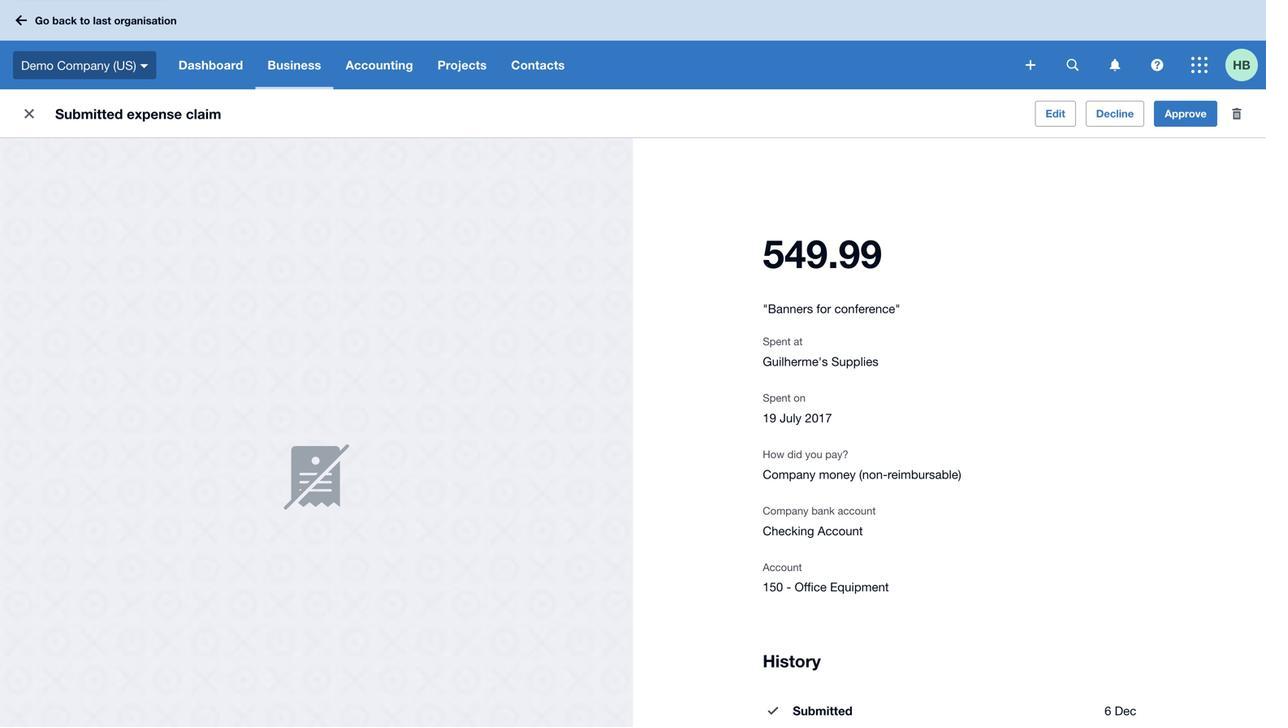 Task type: describe. For each thing, give the bounding box(es) containing it.
submitted expense claim
[[55, 106, 221, 122]]

edit
[[1046, 107, 1066, 120]]

company inside company bank account checking account
[[763, 504, 809, 517]]

bank
[[812, 504, 835, 517]]

last
[[93, 14, 111, 27]]

submitted for submitted
[[793, 703, 853, 718]]

demo
[[21, 58, 54, 72]]

spent at guilherme's supplies
[[763, 335, 879, 368]]

submitted for submitted expense claim
[[55, 106, 123, 122]]

contacts
[[511, 58, 565, 72]]

organisation
[[114, 14, 177, 27]]

history
[[763, 651, 821, 671]]

equipment
[[830, 579, 889, 594]]

business button
[[255, 41, 334, 89]]

guilherme's
[[763, 354, 828, 368]]

svg image inside go back to last organisation link
[[15, 15, 27, 26]]

account
[[838, 504, 876, 517]]

549.99
[[763, 230, 882, 276]]

(non-
[[859, 467, 888, 481]]

accounting button
[[334, 41, 426, 89]]

decline button
[[1086, 101, 1145, 127]]

on
[[794, 391, 806, 404]]

claim
[[186, 106, 221, 122]]

-
[[787, 579, 792, 594]]

2017
[[805, 410, 832, 425]]

contacts button
[[499, 41, 577, 89]]

pay?
[[826, 448, 849, 460]]

dec
[[1115, 703, 1137, 718]]

back
[[52, 14, 77, 27]]

you
[[806, 448, 823, 460]]

demo company (us)
[[21, 58, 136, 72]]

spent for guilherme's
[[763, 335, 791, 348]]

decline
[[1097, 107, 1134, 120]]

account inside company bank account checking account
[[818, 523, 863, 538]]

projects button
[[426, 41, 499, 89]]

approve button
[[1155, 101, 1218, 127]]

dashboard link
[[166, 41, 255, 89]]

(us)
[[113, 58, 136, 72]]

edit button
[[1035, 101, 1076, 127]]

for
[[817, 301, 831, 315]]

demo company (us) button
[[0, 41, 166, 89]]

spent on 19 july 2017
[[763, 391, 832, 425]]

go back to last organisation
[[35, 14, 177, 27]]

company inside popup button
[[57, 58, 110, 72]]



Task type: vqa. For each thing, say whether or not it's contained in the screenshot.
'claim'
yes



Task type: locate. For each thing, give the bounding box(es) containing it.
money
[[819, 467, 856, 481]]

company up checking
[[763, 504, 809, 517]]

account inside account 150 - office equipment
[[763, 561, 802, 573]]

svg image inside demo company (us) popup button
[[140, 64, 148, 68]]

svg image right (us)
[[140, 64, 148, 68]]

checking
[[763, 523, 815, 538]]

did
[[788, 448, 803, 460]]

6 dec
[[1105, 703, 1137, 718]]

banner containing dashboard
[[0, 0, 1267, 89]]

account up the -
[[763, 561, 802, 573]]

hb
[[1233, 58, 1251, 72]]

approve
[[1165, 107, 1207, 120]]

spent up 19
[[763, 391, 791, 404]]

company bank account checking account
[[763, 504, 876, 538]]

6
[[1105, 703, 1112, 718]]

spent left at
[[763, 335, 791, 348]]

go back to last organisation link
[[10, 6, 187, 35]]

1 horizontal spatial submitted
[[793, 703, 853, 718]]

svg image up the decline
[[1110, 59, 1121, 71]]

19
[[763, 410, 777, 425]]

at
[[794, 335, 803, 348]]

account 150 - office equipment
[[763, 561, 889, 594]]

company left (us)
[[57, 58, 110, 72]]

delete image
[[1221, 97, 1254, 130]]

how
[[763, 448, 785, 460]]

business
[[268, 58, 321, 72]]

submitted down history
[[793, 703, 853, 718]]

spent
[[763, 335, 791, 348], [763, 391, 791, 404]]

0 vertical spatial spent
[[763, 335, 791, 348]]

2 horizontal spatial svg image
[[1192, 57, 1208, 73]]

go
[[35, 14, 49, 27]]

0 horizontal spatial account
[[763, 561, 802, 573]]

150
[[763, 579, 783, 594]]

0 vertical spatial account
[[818, 523, 863, 538]]

accounting
[[346, 58, 413, 72]]

2 vertical spatial company
[[763, 504, 809, 517]]

1 vertical spatial submitted
[[793, 703, 853, 718]]

spent inside 'spent at guilherme's supplies'
[[763, 335, 791, 348]]

banner
[[0, 0, 1267, 89]]

company
[[57, 58, 110, 72], [763, 467, 816, 481], [763, 504, 809, 517]]

"banners
[[763, 301, 813, 315]]

1 vertical spatial company
[[763, 467, 816, 481]]

close image
[[13, 97, 45, 130]]

svg image
[[15, 15, 27, 26], [1067, 59, 1079, 71], [1152, 59, 1164, 71], [1026, 60, 1036, 70]]

projects
[[438, 58, 487, 72]]

0 vertical spatial company
[[57, 58, 110, 72]]

reimbursable)
[[888, 467, 962, 481]]

dashboard
[[178, 58, 243, 72]]

company down did in the bottom of the page
[[763, 467, 816, 481]]

account
[[818, 523, 863, 538], [763, 561, 802, 573]]

conference"
[[835, 301, 901, 315]]

hb button
[[1226, 41, 1267, 89]]

office
[[795, 579, 827, 594]]

1 vertical spatial account
[[763, 561, 802, 573]]

spent for 19
[[763, 391, 791, 404]]

1 horizontal spatial svg image
[[1110, 59, 1121, 71]]

0 vertical spatial submitted
[[55, 106, 123, 122]]

1 horizontal spatial account
[[818, 523, 863, 538]]

"banners for conference"
[[763, 301, 901, 315]]

july
[[780, 410, 802, 425]]

svg image
[[1192, 57, 1208, 73], [1110, 59, 1121, 71], [140, 64, 148, 68]]

company inside how did you pay? company money (non-reimbursable)
[[763, 467, 816, 481]]

svg image left hb
[[1192, 57, 1208, 73]]

0 horizontal spatial submitted
[[55, 106, 123, 122]]

spent inside the spent on 19 july 2017
[[763, 391, 791, 404]]

supplies
[[832, 354, 879, 368]]

submitted
[[55, 106, 123, 122], [793, 703, 853, 718]]

1 spent from the top
[[763, 335, 791, 348]]

account down account
[[818, 523, 863, 538]]

how did you pay? company money (non-reimbursable)
[[763, 448, 962, 481]]

to
[[80, 14, 90, 27]]

expense
[[127, 106, 182, 122]]

0 horizontal spatial svg image
[[140, 64, 148, 68]]

2 spent from the top
[[763, 391, 791, 404]]

submitted down demo company (us) popup button
[[55, 106, 123, 122]]

1 vertical spatial spent
[[763, 391, 791, 404]]



